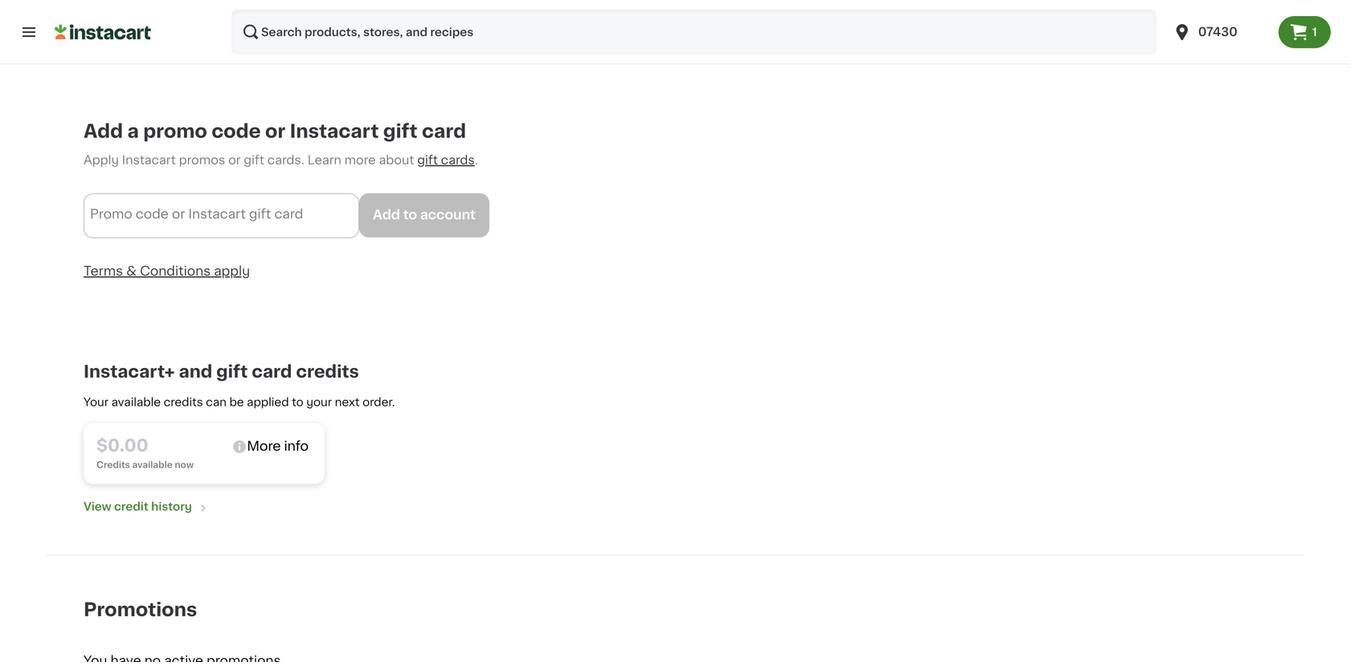 Task type: locate. For each thing, give the bounding box(es) containing it.
1 horizontal spatial code
[[212, 122, 261, 141]]

instacart+ and gift card credits
[[84, 363, 359, 380]]

credits up your
[[296, 363, 359, 380]]

instacart up learn
[[290, 122, 379, 141]]

credits
[[96, 461, 130, 470]]

gift cards link
[[417, 154, 475, 166]]

promo
[[143, 122, 207, 141]]

instacart down a
[[122, 154, 176, 166]]

or up apply instacart promos or gift cards. learn more about gift cards .
[[265, 122, 286, 141]]

conditions
[[140, 265, 211, 278]]

07430 button
[[1173, 10, 1269, 55]]

0 vertical spatial instacart
[[290, 122, 379, 141]]

gift down apply instacart promos or gift cards. learn more about gift cards .
[[249, 208, 271, 220]]

1 vertical spatial to
[[292, 397, 304, 408]]

code right promo
[[136, 208, 169, 220]]

apply instacart promos or gift cards. learn more about gift cards .
[[84, 154, 478, 166]]

0 vertical spatial or
[[265, 122, 286, 141]]

0 vertical spatial add
[[84, 122, 123, 141]]

apply
[[214, 265, 250, 278]]

1 vertical spatial instacart
[[122, 154, 176, 166]]

add a promo code or instacart gift card
[[84, 122, 466, 141]]

or right promos
[[228, 154, 241, 166]]

gift up be
[[216, 363, 248, 380]]

be
[[229, 397, 244, 408]]

0 vertical spatial code
[[212, 122, 261, 141]]

0 horizontal spatial add
[[84, 122, 123, 141]]

or
[[265, 122, 286, 141], [228, 154, 241, 166], [172, 208, 185, 220]]

your
[[306, 397, 332, 408]]

applied
[[247, 397, 289, 408]]

07430 button
[[1163, 10, 1279, 55]]

gift
[[383, 122, 418, 141], [244, 154, 264, 166], [417, 154, 438, 166], [249, 208, 271, 220], [216, 363, 248, 380]]

cards.
[[268, 154, 304, 166]]

0 vertical spatial credits
[[296, 363, 359, 380]]

0 vertical spatial card
[[422, 122, 466, 141]]

2 vertical spatial instacart
[[188, 208, 246, 220]]

instacart down promos
[[188, 208, 246, 220]]

available left now
[[132, 461, 173, 470]]

code
[[212, 122, 261, 141], [136, 208, 169, 220]]

1 horizontal spatial or
[[228, 154, 241, 166]]

credits left can
[[164, 397, 203, 408]]

1 horizontal spatial credits
[[296, 363, 359, 380]]

0 horizontal spatial credits
[[164, 397, 203, 408]]

promos
[[179, 154, 225, 166]]

gift up about
[[383, 122, 418, 141]]

1 horizontal spatial add
[[373, 209, 400, 222]]

code up promos
[[212, 122, 261, 141]]

0 horizontal spatial code
[[136, 208, 169, 220]]

2 horizontal spatial or
[[265, 122, 286, 141]]

next
[[335, 397, 360, 408]]

to
[[403, 209, 417, 222], [292, 397, 304, 408]]

add down about
[[373, 209, 400, 222]]

07430
[[1199, 26, 1238, 38]]

promotions
[[84, 601, 197, 620]]

add up apply
[[84, 122, 123, 141]]

view credit history
[[84, 501, 192, 513]]

0 vertical spatial to
[[403, 209, 417, 222]]

1 button
[[1279, 16, 1331, 48]]

instacart
[[290, 122, 379, 141], [122, 154, 176, 166], [188, 208, 246, 220]]

learn
[[308, 154, 342, 166]]

credits
[[296, 363, 359, 380], [164, 397, 203, 408]]

add inside button
[[373, 209, 400, 222]]

more
[[345, 154, 376, 166]]

promo code or instacart gift card
[[90, 208, 303, 220]]

card up applied
[[252, 363, 292, 380]]

0 horizontal spatial instacart
[[122, 154, 176, 166]]

None search field
[[232, 10, 1157, 55]]

2 vertical spatial or
[[172, 208, 185, 220]]

to left your
[[292, 397, 304, 408]]

can
[[206, 397, 227, 408]]

a
[[127, 122, 139, 141]]

view credit history link
[[84, 497, 211, 517]]

available
[[111, 397, 161, 408], [132, 461, 173, 470]]

to left account
[[403, 209, 417, 222]]

add
[[84, 122, 123, 141], [373, 209, 400, 222]]

card up gift cards link
[[422, 122, 466, 141]]

more
[[247, 440, 281, 453]]

available down instacart+
[[111, 397, 161, 408]]

Promo code or Instacart gift card text field
[[84, 193, 359, 238]]

promo
[[90, 208, 132, 220]]

1 vertical spatial add
[[373, 209, 400, 222]]

now
[[175, 461, 194, 470]]

about
[[379, 154, 414, 166]]

and
[[179, 363, 212, 380]]

gift left cards
[[417, 154, 438, 166]]

1 horizontal spatial to
[[403, 209, 417, 222]]

or up conditions
[[172, 208, 185, 220]]

card down cards.
[[274, 208, 303, 220]]

instacart logo image
[[55, 23, 151, 42]]

card
[[422, 122, 466, 141], [274, 208, 303, 220], [252, 363, 292, 380]]

1 vertical spatial available
[[132, 461, 173, 470]]

gift left cards.
[[244, 154, 264, 166]]

history
[[151, 501, 192, 513]]

add to account button
[[359, 193, 489, 237]]

1 vertical spatial credits
[[164, 397, 203, 408]]



Task type: describe. For each thing, give the bounding box(es) containing it.
your available credits can be applied to your next order.
[[84, 397, 395, 408]]

account
[[420, 209, 476, 222]]

apply
[[84, 154, 119, 166]]

1
[[1313, 27, 1318, 38]]

0 vertical spatial available
[[111, 397, 161, 408]]

0 horizontal spatial to
[[292, 397, 304, 408]]

2 horizontal spatial instacart
[[290, 122, 379, 141]]

Search field
[[232, 10, 1157, 55]]

$0.00 credits available now
[[96, 437, 194, 470]]

&
[[126, 265, 137, 278]]

more info
[[247, 440, 309, 453]]

credit
[[114, 501, 149, 513]]

cards
[[441, 154, 475, 166]]

to inside add to account button
[[403, 209, 417, 222]]

terms & conditions apply link
[[84, 265, 250, 278]]

$0.00
[[96, 437, 148, 454]]

order.
[[363, 397, 395, 408]]

1 vertical spatial code
[[136, 208, 169, 220]]

info
[[284, 440, 309, 453]]

view
[[84, 501, 111, 513]]

add for add to account
[[373, 209, 400, 222]]

2 vertical spatial card
[[252, 363, 292, 380]]

add for add a promo code or instacart gift card
[[84, 122, 123, 141]]

more info button
[[232, 439, 309, 455]]

terms & conditions apply
[[84, 265, 250, 278]]

instacart+
[[84, 363, 175, 380]]

1 vertical spatial or
[[228, 154, 241, 166]]

available inside '$0.00 credits available now'
[[132, 461, 173, 470]]

1 vertical spatial card
[[274, 208, 303, 220]]

add to account
[[373, 209, 476, 222]]

.
[[475, 154, 478, 166]]

your
[[84, 397, 109, 408]]

0 horizontal spatial or
[[172, 208, 185, 220]]

terms
[[84, 265, 123, 278]]

1 horizontal spatial instacart
[[188, 208, 246, 220]]



Task type: vqa. For each thing, say whether or not it's contained in the screenshot.
Add Costco Membership to save
no



